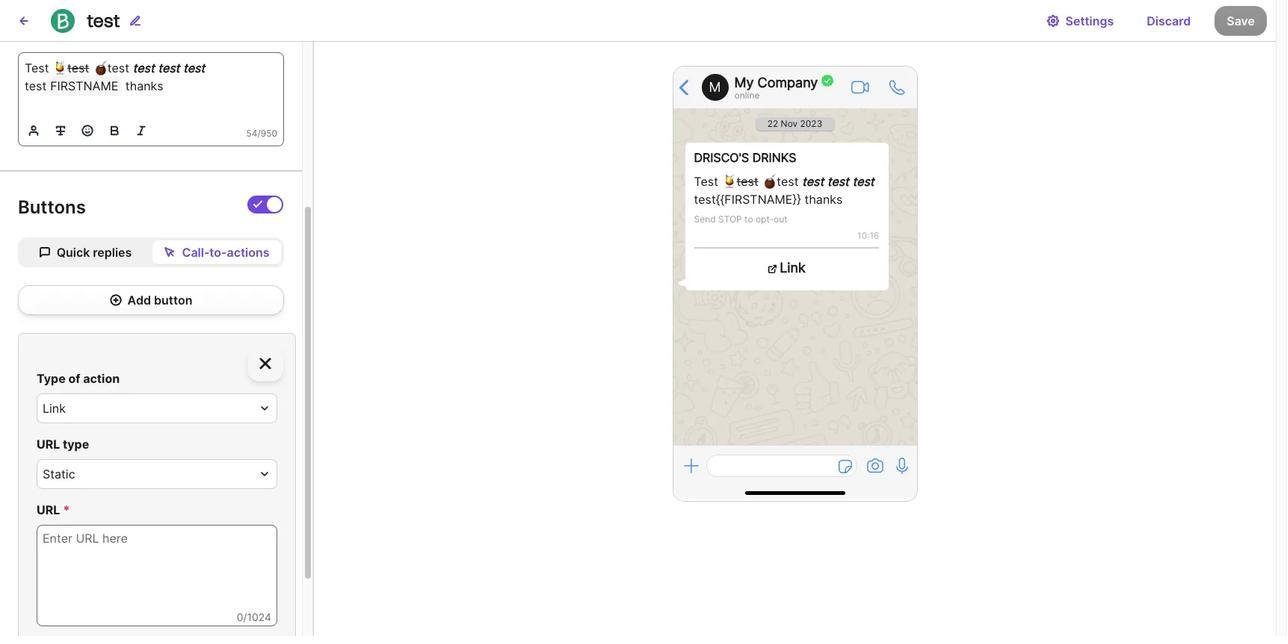 Task type: describe. For each thing, give the bounding box(es) containing it.
nov
[[781, 118, 798, 129]]

drisco's
[[694, 150, 749, 165]]

settings
[[1066, 13, 1114, 28]]

discard
[[1147, 13, 1191, 28]]

settings button
[[1034, 6, 1126, 36]]

add
[[128, 293, 151, 308]]

my company online
[[735, 74, 818, 101]]

firstname
[[50, 79, 118, 94]]

type of action
[[37, 372, 120, 387]]

950
[[261, 128, 277, 139]]

add button
[[128, 293, 192, 308]]

Rich Text Editor, main text field
[[19, 53, 283, 116]]

stop
[[718, 214, 742, 225]]

{{firstname}}
[[716, 192, 801, 207]]

static button
[[37, 460, 277, 490]]

static
[[43, 467, 75, 482]]

test for test 🍹 test 🧉test
[[25, 61, 49, 76]]

🍹 for test 🍹 test 🧉test test test test
[[722, 174, 737, 189]]

link button
[[37, 394, 277, 424]]

actions
[[227, 245, 270, 260]]

10:16
[[858, 230, 880, 241]]

54
[[246, 128, 258, 139]]

of
[[68, 372, 80, 387]]

save button
[[1215, 6, 1267, 36]]

url *
[[37, 503, 70, 518]]

call-to-actions
[[182, 245, 270, 260]]

online
[[735, 89, 760, 101]]

link inside popup button
[[43, 402, 66, 417]]

buttons
[[18, 197, 86, 218]]

discard button
[[1135, 6, 1203, 36]]

action
[[83, 372, 120, 387]]

send stop to opt-out 10:16
[[694, 214, 880, 241]]

type
[[63, 438, 89, 452]]

out
[[774, 214, 788, 225]]

1 horizontal spatial link
[[780, 260, 806, 276]]

my
[[735, 74, 754, 90]]

{{firstname}} thanks
[[716, 192, 843, 207]]

⁠⁠⁠⁠⁠⁠⁠ thanks
[[122, 79, 163, 94]]

replies
[[93, 245, 132, 260]]

company
[[758, 74, 818, 90]]

test 🍹 test 🧉test test test test
[[694, 174, 874, 189]]

54 / 950
[[246, 128, 277, 139]]

test for test 🍹 test 🧉test test test test
[[694, 174, 718, 189]]

/
[[258, 128, 261, 139]]



Task type: locate. For each thing, give the bounding box(es) containing it.
dialog
[[1276, 0, 1287, 637]]

🧉test up {{firstname}} thanks
[[762, 174, 799, 189]]

0 vertical spatial 🧉test
[[93, 61, 129, 76]]

0 vertical spatial test
[[25, 61, 49, 76]]

0 horizontal spatial link
[[43, 402, 66, 417]]

🍹 for test 🍹 test 🧉test
[[52, 61, 67, 76]]

🧉test
[[93, 61, 129, 76], [762, 174, 799, 189]]

save
[[1227, 13, 1255, 28]]

call-to-actions button
[[153, 241, 281, 265]]

1 horizontal spatial 🧉test
[[762, 174, 799, 189]]

drinks
[[753, 150, 797, 165]]

back button image
[[18, 15, 30, 27]]

url left "*"
[[37, 503, 60, 518]]

quick
[[57, 245, 90, 260]]

opt-
[[756, 214, 774, 225]]

button
[[154, 293, 192, 308]]

quick replies
[[57, 245, 132, 260]]

test
[[87, 9, 120, 31], [67, 61, 89, 76], [133, 61, 155, 76], [158, 61, 180, 76], [183, 61, 205, 76], [25, 79, 47, 94], [694, 174, 878, 207], [737, 174, 759, 189], [802, 174, 824, 189], [827, 174, 849, 189], [853, 174, 874, 189]]

1 url from the top
[[37, 438, 60, 452]]

0 horizontal spatial 🍹
[[52, 61, 67, 76]]

1 vertical spatial 🍹
[[722, 174, 737, 189]]

m
[[709, 79, 721, 95]]

test
[[25, 61, 49, 76], [694, 174, 718, 189]]

1 horizontal spatial 🍹
[[722, 174, 737, 189]]

test 🍹 test 🧉test
[[25, 61, 129, 76]]

0 horizontal spatial 🧉test
[[93, 61, 129, 76]]

link
[[780, 260, 806, 276], [43, 402, 66, 417]]

0 vertical spatial 🍹
[[52, 61, 67, 76]]

test test test test firstname ⁠⁠⁠⁠⁠⁠⁠ thanks
[[25, 61, 205, 94]]

0 horizontal spatial test
[[25, 61, 49, 76]]

🧉test inside rich text editor, main text box
[[93, 61, 129, 76]]

url type
[[37, 438, 89, 452]]

1 horizontal spatial test
[[694, 174, 718, 189]]

url left type
[[37, 438, 60, 452]]

thanks
[[805, 192, 843, 207]]

call-
[[182, 245, 210, 260]]

0 vertical spatial url
[[37, 438, 60, 452]]

*
[[63, 503, 70, 518]]

1 vertical spatial test
[[694, 174, 718, 189]]

send
[[694, 214, 716, 225]]

add button button
[[18, 286, 284, 316]]

url for url *
[[37, 503, 60, 518]]

🍹 inside rich text editor, main text box
[[52, 61, 67, 76]]

test down 'back button' 'icon'
[[25, 61, 49, 76]]

test down drisco's
[[694, 174, 718, 189]]

1 vertical spatial url
[[37, 503, 60, 518]]

22
[[768, 118, 778, 129]]

quick replies button
[[21, 241, 150, 265]]

to-
[[210, 245, 227, 260]]

url for url type
[[37, 438, 60, 452]]

test inside rich text editor, main text box
[[25, 61, 49, 76]]

link down send stop to opt-out 10:16
[[780, 260, 806, 276]]

22 nov 2023
[[768, 118, 823, 129]]

0 vertical spatial link
[[780, 260, 806, 276]]

url
[[37, 438, 60, 452], [37, 503, 60, 518]]

edit template name image
[[129, 15, 141, 27]]

to
[[745, 214, 753, 225]]

🧉test for test 🍹 test 🧉test test test test
[[762, 174, 799, 189]]

🧉test up "firstname"
[[93, 61, 129, 76]]

🍹 up "firstname"
[[52, 61, 67, 76]]

1 vertical spatial 🧉test
[[762, 174, 799, 189]]

link down type
[[43, 402, 66, 417]]

Enter URL here text field
[[37, 526, 277, 627]]

type
[[37, 372, 66, 387]]

🧉test for test 🍹 test 🧉test
[[93, 61, 129, 76]]

🍹
[[52, 61, 67, 76], [722, 174, 737, 189]]

🍹 down drisco's
[[722, 174, 737, 189]]

drisco's drinks
[[694, 150, 797, 165]]

None checkbox
[[247, 196, 283, 214]]

2023
[[800, 118, 823, 129]]

1 vertical spatial link
[[43, 402, 66, 417]]

2 url from the top
[[37, 503, 60, 518]]



Task type: vqa. For each thing, say whether or not it's contained in the screenshot.
replies
yes



